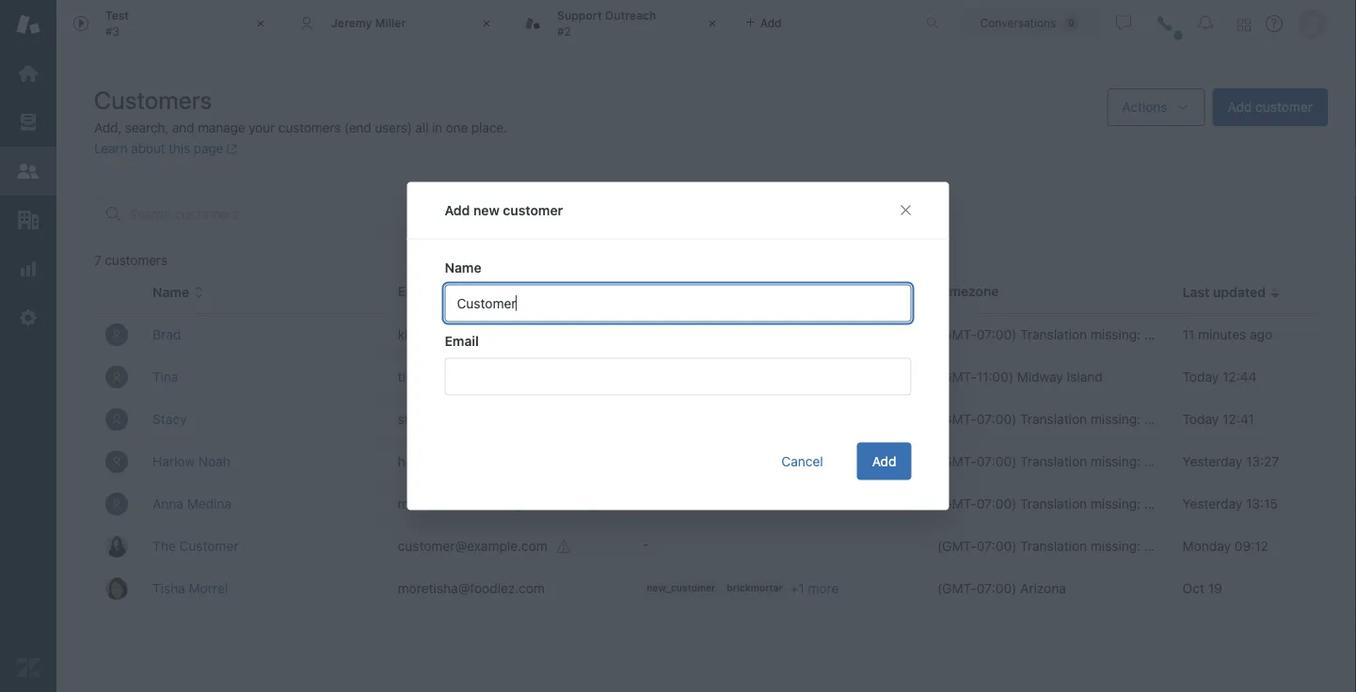 Task type: locate. For each thing, give the bounding box(es) containing it.
(gmt- for 11 minutes ago
[[938, 327, 977, 343]]

translation for yesterday 13:15
[[1021, 497, 1087, 512]]

2 en- from the top
[[1145, 412, 1166, 427]]

last
[[1183, 285, 1210, 300]]

cancel button
[[767, 443, 839, 481]]

1 vertical spatial customers
[[105, 253, 167, 268]]

page
[[194, 141, 223, 156]]

1 vertical spatial today
[[1183, 412, 1219, 427]]

4 missing: from the top
[[1091, 497, 1141, 512]]

5 missing: from the top
[[1091, 539, 1141, 554]]

4 1.txt.timezone.america_lo from the top
[[1202, 497, 1357, 512]]

1 vertical spatial add
[[445, 202, 470, 218]]

admin image
[[16, 306, 40, 330]]

us- for yesterday 13:27
[[1166, 454, 1189, 470]]

en- for monday 09:12
[[1145, 539, 1166, 554]]

Email field
[[445, 358, 912, 396]]

4 (gmt- from the top
[[938, 454, 977, 470]]

1.txt.timezone.america_lo up 13:27
[[1202, 412, 1357, 427]]

(gmt- for yesterday 13:15
[[938, 497, 977, 512]]

0 vertical spatial today
[[1183, 369, 1219, 385]]

jeremy miller tab
[[282, 0, 508, 47]]

2 missing: from the top
[[1091, 412, 1141, 427]]

close image left #2
[[477, 14, 496, 33]]

1 vertical spatial name
[[153, 285, 189, 300]]

missing: for monday 09:12
[[1091, 539, 1141, 554]]

x- down last
[[1189, 327, 1202, 343]]

missing: for today 12:41
[[1091, 412, 1141, 427]]

harlow
[[153, 454, 195, 470]]

(gmt-07:00) translation missing: en-us-x-1.txt.timezone.america_lo for 11 minutes ago
[[938, 327, 1357, 343]]

5 (gmt- from the top
[[938, 497, 977, 512]]

1 vertical spatial unverified email image
[[557, 540, 572, 555]]

1 horizontal spatial close image
[[703, 14, 722, 33]]

learn about this page link
[[94, 141, 238, 156]]

(gmt-07:00) translation missing: en-us-x-1.txt.timezone.america_lo down last
[[938, 327, 1357, 343]]

1 07:00) from the top
[[977, 327, 1017, 343]]

0 horizontal spatial customers
[[105, 253, 167, 268]]

add left new on the left top
[[445, 202, 470, 218]]

0 horizontal spatial close image
[[477, 14, 496, 33]]

+1
[[791, 581, 805, 596]]

close image
[[477, 14, 496, 33], [703, 14, 722, 33]]

customers
[[94, 85, 212, 114]]

harlow noah
[[153, 454, 230, 470]]

1 yesterday from the top
[[1183, 454, 1243, 470]]

19
[[1209, 581, 1223, 597]]

tisha morrel link
[[153, 581, 228, 597]]

tab
[[56, 0, 282, 47], [508, 0, 734, 47]]

cancel
[[782, 454, 823, 469]]

(gmt-07:00) translation missing: en-us-x-1.txt.timezone.america_lo up monday
[[938, 497, 1357, 512]]

1 horizontal spatial tab
[[508, 0, 734, 47]]

0 vertical spatial unverified email image
[[544, 328, 559, 343]]

organizations image
[[16, 208, 40, 233]]

1 (gmt- from the top
[[938, 327, 977, 343]]

us- up oct
[[1166, 539, 1189, 554]]

name down new on the left top
[[445, 260, 482, 275]]

us- down today 12:41
[[1166, 454, 1189, 470]]

us-
[[1166, 327, 1189, 343], [1166, 412, 1189, 427], [1166, 454, 1189, 470], [1166, 497, 1189, 512], [1166, 539, 1189, 554]]

jeremy miller
[[331, 16, 406, 29]]

(gmt-07:00) translation missing: en-us-x-1.txt.timezone.america_lo down today 12:41
[[938, 454, 1357, 470]]

today 12:44
[[1183, 369, 1257, 385]]

updated
[[1213, 285, 1266, 300]]

1 horizontal spatial customer
[[1256, 99, 1313, 115]]

11:00)
[[977, 369, 1014, 385]]

2 translation from the top
[[1021, 412, 1087, 427]]

4 us- from the top
[[1166, 497, 1189, 512]]

3 en- from the top
[[1145, 454, 1166, 470]]

add down zendesk products "icon"
[[1228, 99, 1252, 115]]

x- left 12:41
[[1189, 412, 1202, 427]]

3 x- from the top
[[1189, 454, 1202, 470]]

07:00)
[[977, 327, 1017, 343], [977, 412, 1017, 427], [977, 454, 1017, 470], [977, 497, 1017, 512], [977, 539, 1017, 554], [977, 581, 1017, 597]]

add right cancel
[[872, 454, 897, 469]]

0 horizontal spatial customer
[[503, 202, 563, 218]]

-
[[643, 325, 649, 341], [643, 537, 649, 553]]

2 tab from the left
[[508, 0, 734, 47]]

brickmortar
[[727, 583, 783, 594]]

name
[[445, 260, 482, 275], [153, 285, 189, 300]]

07:00) for yesterday 13:15
[[977, 497, 1017, 512]]

5 translation from the top
[[1021, 539, 1087, 554]]

2 us- from the top
[[1166, 412, 1189, 427]]

close image right outreach
[[703, 14, 722, 33]]

x- down today 12:41
[[1189, 454, 1202, 470]]

today
[[1183, 369, 1219, 385], [1183, 412, 1219, 427]]

missing:
[[1091, 327, 1141, 343], [1091, 412, 1141, 427], [1091, 454, 1141, 470], [1091, 497, 1141, 512], [1091, 539, 1141, 554]]

translation for today 12:41
[[1021, 412, 1087, 427]]

today left 12:41
[[1183, 412, 1219, 427]]

us- for monday 09:12
[[1166, 539, 1189, 554]]

(gmt-07:00) translation missing: en-us-x-1.txt.timezone.america_lo down island
[[938, 412, 1357, 427]]

x-
[[1189, 327, 1202, 343], [1189, 412, 1202, 427], [1189, 454, 1202, 470], [1189, 497, 1202, 512], [1189, 539, 1202, 554]]

2 (gmt-07:00) translation missing: en-us-x-1.txt.timezone.america_lo from the top
[[938, 412, 1357, 427]]

2 yesterday from the top
[[1183, 497, 1243, 512]]

(gmt-
[[938, 327, 977, 343], [938, 369, 977, 385], [938, 412, 977, 427], [938, 454, 977, 470], [938, 497, 977, 512], [938, 539, 977, 554], [938, 581, 977, 597]]

1.txt.timezone.america_lo down 13:27
[[1202, 497, 1357, 512]]

us- down today 12:44 at the bottom
[[1166, 412, 1189, 427]]

1 en- from the top
[[1145, 327, 1166, 343]]

unverified email image right the klobrad84@gmail.com
[[544, 328, 559, 343]]

tisha
[[153, 581, 185, 597]]

5 en- from the top
[[1145, 539, 1166, 554]]

en- left yesterday 13:27 at the right of page
[[1145, 454, 1166, 470]]

test
[[105, 9, 129, 22]]

7 (gmt- from the top
[[938, 581, 977, 597]]

unverified email image down medinaanna1994@gmail.com
[[557, 540, 572, 555]]

5 (gmt-07:00) translation missing: en-us-x-1.txt.timezone.america_lo from the top
[[938, 539, 1357, 554]]

2 1.txt.timezone.america_lo from the top
[[1202, 412, 1357, 427]]

name inside add new customer dialog
[[445, 260, 482, 275]]

klobrad84@gmail.com
[[398, 327, 535, 342]]

en- left 11
[[1145, 327, 1166, 343]]

1.txt.timezone.america_lo up 12:44 at the right of the page
[[1202, 327, 1357, 343]]

new_customer
[[647, 583, 716, 594]]

add for customer
[[1228, 99, 1252, 115]]

4 en- from the top
[[1145, 497, 1166, 512]]

close image inside the jeremy miller tab
[[477, 14, 496, 33]]

0 vertical spatial name
[[445, 260, 482, 275]]

customer
[[1256, 99, 1313, 115], [503, 202, 563, 218]]

(gmt- for yesterday 13:27
[[938, 454, 977, 470]]

oct
[[1183, 581, 1205, 597]]

customer right new on the left top
[[503, 202, 563, 218]]

tina@gmail.com
[[398, 369, 495, 384]]

tab containing test
[[56, 0, 282, 47]]

1.txt.timezone.america_lo for yesterday 13:15
[[1202, 497, 1357, 512]]

tab containing support outreach
[[508, 0, 734, 47]]

0 horizontal spatial tab
[[56, 0, 282, 47]]

12:41
[[1223, 412, 1255, 427]]

add new customer dialog
[[407, 182, 949, 511]]

stacy
[[153, 412, 187, 427]]

2 horizontal spatial add
[[1228, 99, 1252, 115]]

name up brad
[[153, 285, 189, 300]]

2 (gmt- from the top
[[938, 369, 977, 385]]

customers right '7'
[[105, 253, 167, 268]]

2 close image from the left
[[703, 14, 722, 33]]

2 vertical spatial add
[[872, 454, 897, 469]]

add new customer
[[445, 202, 563, 218]]

3 (gmt- from the top
[[938, 412, 977, 427]]

and
[[172, 120, 194, 136]]

en- for 11 minutes ago
[[1145, 327, 1166, 343]]

yesterday down today 12:41
[[1183, 454, 1243, 470]]

1 horizontal spatial customers
[[278, 120, 341, 136]]

en-
[[1145, 327, 1166, 343], [1145, 412, 1166, 427], [1145, 454, 1166, 470], [1145, 497, 1166, 512], [1145, 539, 1166, 554]]

add customer
[[1228, 99, 1313, 115]]

- down name field
[[643, 325, 649, 341]]

2 today from the top
[[1183, 412, 1219, 427]]

1 today from the top
[[1183, 369, 1219, 385]]

add
[[1228, 99, 1252, 115], [445, 202, 470, 218], [872, 454, 897, 469]]

6 07:00) from the top
[[977, 581, 1017, 597]]

en- left monday
[[1145, 539, 1166, 554]]

4 translation from the top
[[1021, 497, 1087, 512]]

0 vertical spatial yesterday
[[1183, 454, 1243, 470]]

1 us- from the top
[[1166, 327, 1189, 343]]

tina link
[[153, 369, 178, 385]]

(gmt-07:00) translation missing: en-us-x-1.txt.timezone.america_lo up oct
[[938, 539, 1357, 554]]

1.txt.timezone.america_lo for monday 09:12
[[1202, 539, 1357, 554]]

en- for yesterday 13:15
[[1145, 497, 1166, 512]]

manage
[[198, 120, 245, 136]]

0 vertical spatial customers
[[278, 120, 341, 136]]

1 tab from the left
[[56, 0, 282, 47]]

customers right the your
[[278, 120, 341, 136]]

1.txt.timezone.america_lo down 13:15
[[1202, 539, 1357, 554]]

unverified email image
[[544, 328, 559, 343], [557, 540, 572, 555]]

harlownoah05@gmail.com
[[398, 454, 559, 469]]

4 x- from the top
[[1189, 497, 1202, 512]]

0 vertical spatial -
[[643, 325, 649, 341]]

2 07:00) from the top
[[977, 412, 1017, 427]]

5 07:00) from the top
[[977, 539, 1017, 554]]

add inside button
[[1228, 99, 1252, 115]]

6 (gmt- from the top
[[938, 539, 977, 554]]

monday 09:12
[[1183, 539, 1269, 554]]

test #3
[[105, 9, 129, 38]]

x- up monday
[[1189, 497, 1202, 512]]

last updated
[[1183, 285, 1266, 300]]

us- for yesterday 13:15
[[1166, 497, 1189, 512]]

3 translation from the top
[[1021, 454, 1087, 470]]

close modal image
[[899, 203, 914, 218]]

3 us- from the top
[[1166, 454, 1189, 470]]

07:00) for yesterday 13:27
[[977, 454, 1017, 470]]

3 1.txt.timezone.america_lo from the top
[[1202, 454, 1357, 470]]

1.txt.timezone.america_lo up 13:15
[[1202, 454, 1357, 470]]

us- left "minutes"
[[1166, 327, 1189, 343]]

noah
[[198, 454, 230, 470]]

stacy link
[[153, 412, 187, 427]]

0 vertical spatial customer
[[1256, 99, 1313, 115]]

2 x- from the top
[[1189, 412, 1202, 427]]

1 horizontal spatial name
[[445, 260, 482, 275]]

users)
[[375, 120, 412, 136]]

unverified email image for klobrad84@gmail.com
[[544, 328, 559, 343]]

0 horizontal spatial name
[[153, 285, 189, 300]]

1 close image from the left
[[477, 14, 496, 33]]

- up new_customer
[[643, 537, 649, 553]]

3 07:00) from the top
[[977, 454, 1017, 470]]

1 horizontal spatial add
[[872, 454, 897, 469]]

customer inside dialog
[[503, 202, 563, 218]]

customer down get help image at the right top of page
[[1256, 99, 1313, 115]]

1 1.txt.timezone.america_lo from the top
[[1202, 327, 1357, 343]]

5 us- from the top
[[1166, 539, 1189, 554]]

monday
[[1183, 539, 1231, 554]]

en- left yesterday 13:15
[[1145, 497, 1166, 512]]

x- up oct
[[1189, 539, 1202, 554]]

1 vertical spatial customer
[[503, 202, 563, 218]]

unverified email image for customer@example.com
[[557, 540, 572, 555]]

us- up monday
[[1166, 497, 1189, 512]]

1 (gmt-07:00) translation missing: en-us-x-1.txt.timezone.america_lo from the top
[[938, 327, 1357, 343]]

1 x- from the top
[[1189, 327, 1202, 343]]

brad link
[[153, 327, 181, 343]]

1 vertical spatial yesterday
[[1183, 497, 1243, 512]]

add,
[[94, 120, 122, 136]]

(gmt-07:00) translation missing: en-us-x-1.txt.timezone.america_lo
[[938, 327, 1357, 343], [938, 412, 1357, 427], [938, 454, 1357, 470], [938, 497, 1357, 512], [938, 539, 1357, 554]]

(opens in a new tab) image
[[223, 143, 238, 155]]

3 (gmt-07:00) translation missing: en-us-x-1.txt.timezone.america_lo from the top
[[938, 454, 1357, 470]]

en- left today 12:41
[[1145, 412, 1166, 427]]

arizona
[[1021, 581, 1066, 597]]

4 (gmt-07:00) translation missing: en-us-x-1.txt.timezone.america_lo from the top
[[938, 497, 1357, 512]]

learn about this page
[[94, 141, 223, 156]]

translation
[[1021, 327, 1087, 343], [1021, 412, 1087, 427], [1021, 454, 1087, 470], [1021, 497, 1087, 512], [1021, 539, 1087, 554]]

1 vertical spatial -
[[643, 537, 649, 553]]

yesterday up monday
[[1183, 497, 1243, 512]]

0 vertical spatial add
[[1228, 99, 1252, 115]]

3 missing: from the top
[[1091, 454, 1141, 470]]

1 missing: from the top
[[1091, 327, 1141, 343]]

customers image
[[16, 159, 40, 184]]

yesterday for yesterday 13:15
[[1183, 497, 1243, 512]]

5 x- from the top
[[1189, 539, 1202, 554]]

2 - from the top
[[643, 537, 649, 553]]

4 07:00) from the top
[[977, 497, 1017, 512]]

5 1.txt.timezone.america_lo from the top
[[1202, 539, 1357, 554]]

0 horizontal spatial add
[[445, 202, 470, 218]]

(gmt- for today 12:41
[[938, 412, 977, 427]]

this
[[169, 141, 190, 156]]

x- for yesterday 13:27
[[1189, 454, 1202, 470]]

1 - from the top
[[643, 325, 649, 341]]

yesterday
[[1183, 454, 1243, 470], [1183, 497, 1243, 512]]

add inside "button"
[[872, 454, 897, 469]]

- for customer@example.com
[[643, 537, 649, 553]]

1 translation from the top
[[1021, 327, 1087, 343]]

today left 12:44 at the right of the page
[[1183, 369, 1219, 385]]

today for today 12:41
[[1183, 412, 1219, 427]]



Task type: vqa. For each thing, say whether or not it's contained in the screenshot.
the Email element
no



Task type: describe. For each thing, give the bounding box(es) containing it.
Search customers field
[[129, 206, 506, 223]]

11 minutes ago
[[1183, 327, 1273, 343]]

en- for today 12:41
[[1145, 412, 1166, 427]]

(gmt-07:00) translation missing: en-us-x-1.txt.timezone.america_lo for monday 09:12
[[938, 539, 1357, 554]]

get help image
[[1266, 15, 1283, 32]]

12:44
[[1223, 369, 1257, 385]]

all
[[416, 120, 429, 136]]

x- for today 12:41
[[1189, 412, 1202, 427]]

views image
[[16, 110, 40, 135]]

7 customers
[[94, 253, 167, 268]]

us- for today 12:41
[[1166, 412, 1189, 427]]

(gmt-11:00) midway island
[[938, 369, 1103, 385]]

medina
[[187, 497, 232, 512]]

email
[[445, 333, 479, 349]]

yesterday for yesterday 13:27
[[1183, 454, 1243, 470]]

- for klobrad84@gmail.com
[[643, 325, 649, 341]]

tisha morrel
[[153, 581, 228, 597]]

brad
[[153, 327, 181, 343]]

the customer
[[153, 539, 239, 554]]

add button
[[857, 443, 912, 481]]

#3
[[105, 24, 120, 38]]

search,
[[125, 120, 169, 136]]

09:12
[[1235, 539, 1269, 554]]

moretisha@foodlez.com
[[398, 581, 545, 597]]

about
[[131, 141, 165, 156]]

customer
[[179, 539, 239, 554]]

7
[[94, 253, 101, 268]]

get started image
[[16, 61, 40, 86]]

harlow noah link
[[153, 454, 230, 470]]

(gmt- for oct 19
[[938, 581, 977, 597]]

outreach
[[605, 9, 657, 22]]

1.txt.timezone.america_lo for yesterday 13:27
[[1202, 454, 1357, 470]]

close image
[[251, 14, 270, 33]]

x- for yesterday 13:15
[[1189, 497, 1202, 512]]

x- for monday 09:12
[[1189, 539, 1202, 554]]

reporting image
[[16, 257, 40, 281]]

add for new
[[445, 202, 470, 218]]

anna
[[153, 497, 184, 512]]

anna medina link
[[153, 497, 232, 512]]

today for today 12:44
[[1183, 369, 1219, 385]]

last updated button
[[1183, 284, 1281, 301]]

support
[[557, 9, 602, 22]]

learn
[[94, 141, 128, 156]]

07:00) for monday 09:12
[[977, 539, 1017, 554]]

zendesk image
[[16, 656, 40, 681]]

conversations button
[[960, 8, 1100, 38]]

more
[[808, 581, 839, 596]]

(gmt-07:00) arizona
[[938, 581, 1066, 597]]

unverified email image
[[586, 498, 601, 513]]

07:00) for 11 minutes ago
[[977, 327, 1017, 343]]

zendesk support image
[[16, 12, 40, 37]]

customers inside customers add, search, and manage your customers (end users) all in one place.
[[278, 120, 341, 136]]

one
[[446, 120, 468, 136]]

(gmt- for today 12:44
[[938, 369, 977, 385]]

13:27
[[1246, 454, 1280, 470]]

minutes
[[1198, 327, 1247, 343]]

name inside button
[[153, 285, 189, 300]]

miller
[[375, 16, 406, 29]]

en- for yesterday 13:27
[[1145, 454, 1166, 470]]

new
[[474, 202, 500, 218]]

your
[[249, 120, 275, 136]]

(gmt- for monday 09:12
[[938, 539, 977, 554]]

missing: for 11 minutes ago
[[1091, 327, 1141, 343]]

1.txt.timezone.america_lo for 11 minutes ago
[[1202, 327, 1357, 343]]

translation for yesterday 13:27
[[1021, 454, 1087, 470]]

missing: for yesterday 13:27
[[1091, 454, 1141, 470]]

conversations
[[981, 16, 1057, 30]]

midway
[[1017, 369, 1064, 385]]

brickmortar +1 more
[[727, 581, 839, 596]]

anna medina
[[153, 497, 232, 512]]

customer inside button
[[1256, 99, 1313, 115]]

ago
[[1250, 327, 1273, 343]]

tina
[[153, 369, 178, 385]]

(gmt-07:00) translation missing: en-us-x-1.txt.timezone.america_lo for today 12:41
[[938, 412, 1357, 427]]

translation for monday 09:12
[[1021, 539, 1087, 554]]

(end
[[344, 120, 371, 136]]

morrel
[[189, 581, 228, 597]]

the customer link
[[153, 539, 239, 554]]

the
[[153, 539, 176, 554]]

tabs tab list
[[56, 0, 907, 47]]

(gmt-07:00) translation missing: en-us-x-1.txt.timezone.america_lo for yesterday 13:27
[[938, 454, 1357, 470]]

Name field
[[445, 285, 912, 322]]

jeremy
[[331, 16, 372, 29]]

yesterday 13:27
[[1183, 454, 1280, 470]]

oct 19
[[1183, 581, 1223, 597]]

11
[[1183, 327, 1195, 343]]

zendesk products image
[[1238, 18, 1251, 32]]

place.
[[471, 120, 507, 136]]

07:00) for oct 19
[[977, 581, 1017, 597]]

13:15
[[1246, 497, 1278, 512]]

translation for 11 minutes ago
[[1021, 327, 1087, 343]]

(gmt-07:00) translation missing: en-us-x-1.txt.timezone.america_lo for yesterday 13:15
[[938, 497, 1357, 512]]

yesterday 13:15
[[1183, 497, 1278, 512]]

in
[[432, 120, 442, 136]]

customers add, search, and manage your customers (end users) all in one place.
[[94, 85, 507, 136]]

1.txt.timezone.america_lo for today 12:41
[[1202, 412, 1357, 427]]

customer@example.com
[[398, 538, 548, 554]]

us- for 11 minutes ago
[[1166, 327, 1189, 343]]

+1 more button
[[791, 580, 839, 597]]

main element
[[0, 0, 56, 693]]

support outreach #2
[[557, 9, 657, 38]]

name button
[[153, 284, 204, 301]]

missing: for yesterday 13:15
[[1091, 497, 1141, 512]]

x- for 11 minutes ago
[[1189, 327, 1202, 343]]

medinaanna1994@gmail.com
[[398, 496, 576, 511]]

stacy@gmail.com
[[398, 411, 505, 427]]

#2
[[557, 24, 571, 38]]

today 12:41
[[1183, 412, 1255, 427]]

07:00) for today 12:41
[[977, 412, 1017, 427]]

add customer button
[[1213, 88, 1328, 126]]



